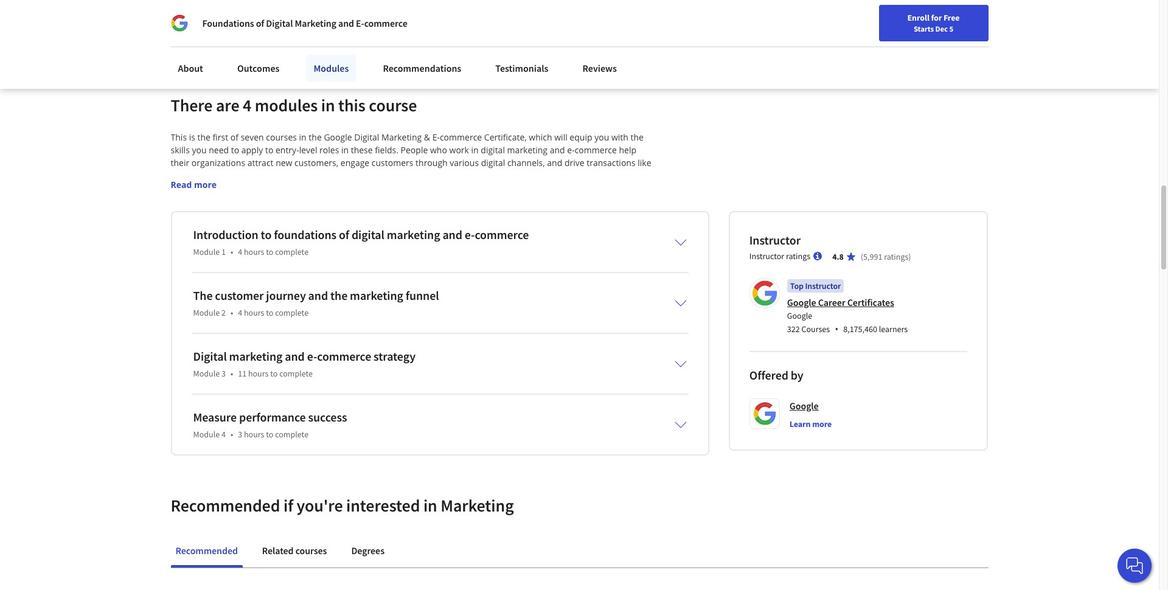 Task type: locate. For each thing, give the bounding box(es) containing it.
2 horizontal spatial digital
[[354, 131, 379, 143]]

jobs
[[458, 170, 474, 181], [339, 182, 356, 194]]

2 vertical spatial instructor
[[806, 280, 841, 291]]

module left 11 on the bottom of page
[[193, 368, 220, 379]]

0 vertical spatial of
[[256, 17, 264, 29]]

module left 1
[[193, 246, 220, 257]]

starts
[[914, 24, 934, 33]]

1 vertical spatial performance
[[239, 409, 306, 425]]

with
[[612, 131, 629, 143]]

1 vertical spatial this
[[311, 170, 326, 181]]

1 vertical spatial recommended
[[176, 545, 238, 557]]

0 horizontal spatial funnel
[[406, 288, 439, 303]]

commerce down also
[[475, 227, 529, 242]]

1 horizontal spatial marketing
[[382, 131, 422, 143]]

of inside this is the first of seven courses in the google digital marketing & e-commerce certificate, which will equip you with the skills you need to apply to entry-level roles in these fields. people who work in digital marketing and e-commerce help their organizations attract new customers, engage customers through various digital channels, and drive transactions like purchases and customer loyalty. in this course, you'll explore entry-level jobs in digital marketing and e-commerce and identify the roles and functions that those jobs play within an organization. you'll also learn about the marketing funnel and how it shapes the customer journey.
[[231, 131, 239, 143]]

0 vertical spatial it
[[217, 19, 223, 31]]

0 horizontal spatial 3
[[222, 368, 226, 379]]

it right how
[[207, 195, 213, 207]]

and down organization.
[[443, 227, 463, 242]]

module left 2
[[193, 307, 220, 318]]

e-
[[356, 17, 364, 29], [433, 131, 440, 143]]

to inside digital marketing and e-commerce strategy module 3 • 11 hours to complete
[[270, 368, 278, 379]]

None search field
[[173, 8, 466, 32]]

3 module from the top
[[193, 368, 220, 379]]

module inside measure performance success module 4 • 3 hours to complete
[[193, 429, 220, 440]]

work
[[449, 144, 469, 156]]

1 vertical spatial entry-
[[414, 170, 437, 181]]

4 down measure
[[222, 429, 226, 440]]

• right 2
[[231, 307, 233, 318]]

marketing
[[507, 144, 548, 156], [512, 170, 553, 181], [574, 182, 615, 194], [387, 227, 440, 242], [350, 288, 403, 303], [229, 349, 283, 364]]

digital inside introduction to foundations of digital marketing and e-commerce module 1 • 4 hours to complete
[[352, 227, 385, 242]]

hours inside measure performance success module 4 • 3 hours to complete
[[244, 429, 264, 440]]

marketing inside digital marketing and e-commerce strategy module 3 • 11 hours to complete
[[229, 349, 283, 364]]

share it on social media and in your performance review
[[191, 19, 419, 31]]

1 horizontal spatial more
[[813, 419, 832, 430]]

there are 4 modules in this course
[[171, 94, 417, 116]]

if
[[284, 495, 293, 517]]

module
[[193, 246, 220, 257], [193, 307, 220, 318], [193, 368, 220, 379], [193, 429, 220, 440]]

marketing down an
[[387, 227, 440, 242]]

the right journey
[[330, 288, 348, 303]]

it left on
[[217, 19, 223, 31]]

1 horizontal spatial of
[[256, 17, 264, 29]]

foundations
[[274, 227, 337, 242]]

1 vertical spatial e-
[[433, 131, 440, 143]]

read
[[171, 179, 192, 190]]

the right is
[[198, 131, 211, 143]]

4 right 2
[[238, 307, 242, 318]]

2 module from the top
[[193, 307, 220, 318]]

organizations
[[192, 157, 245, 168]]

and inside introduction to foundations of digital marketing and e-commerce module 1 • 4 hours to complete
[[443, 227, 463, 242]]

the up customers,
[[309, 131, 322, 143]]

e- inside this is the first of seven courses in the google digital marketing & e-commerce certificate, which will equip you with the skills you need to apply to entry-level roles in these fields. people who work in digital marketing and e-commerce help their organizations attract new customers, engage customers through various digital channels, and drive transactions like purchases and customer loyalty. in this course, you'll explore entry-level jobs in digital marketing and e-commerce and identify the roles and functions that those jobs play within an organization. you'll also learn about the marketing funnel and how it shapes the customer journey.
[[433, 131, 440, 143]]

commerce up work
[[440, 131, 482, 143]]

marketing up channels,
[[507, 144, 548, 156]]

roles up customers,
[[320, 144, 339, 156]]

0 horizontal spatial you
[[192, 144, 207, 156]]

complete inside digital marketing and e-commerce strategy module 3 • 11 hours to complete
[[279, 368, 313, 379]]

0 vertical spatial you
[[595, 131, 609, 143]]

you'll
[[469, 182, 490, 194]]

1 horizontal spatial jobs
[[458, 170, 474, 181]]

1 horizontal spatial funnel
[[617, 182, 642, 194]]

to inside measure performance success module 4 • 3 hours to complete
[[266, 429, 274, 440]]

complete inside measure performance success module 4 • 3 hours to complete
[[275, 429, 309, 440]]

more right the learn
[[813, 419, 832, 430]]

english button
[[904, 0, 977, 40]]

outcomes link
[[230, 55, 287, 82]]

2 horizontal spatial marketing
[[441, 495, 514, 517]]

marketing up 11 on the bottom of page
[[229, 349, 283, 364]]

1 horizontal spatial 3
[[238, 429, 242, 440]]

you left with on the right top of the page
[[595, 131, 609, 143]]

1 vertical spatial it
[[207, 195, 213, 207]]

customer down 'functions'
[[260, 195, 298, 207]]

0 vertical spatial instructor
[[750, 232, 801, 248]]

chat with us image
[[1125, 556, 1145, 576]]

4 right 1
[[238, 246, 242, 257]]

the
[[198, 131, 211, 143], [309, 131, 322, 143], [631, 131, 644, 143], [203, 182, 216, 194], [559, 182, 572, 194], [245, 195, 258, 207], [330, 288, 348, 303]]

customer
[[231, 170, 269, 181], [260, 195, 298, 207], [215, 288, 264, 303]]

0 vertical spatial digital
[[266, 17, 293, 29]]

0 horizontal spatial entry-
[[276, 144, 299, 156]]

more inside button
[[194, 179, 217, 190]]

1 vertical spatial instructor
[[750, 251, 785, 262]]

equip
[[570, 131, 593, 143]]

0 vertical spatial courses
[[266, 131, 297, 143]]

marketing inside "the customer journey and the marketing funnel module 2 • 4 hours to complete"
[[350, 288, 403, 303]]

0 vertical spatial funnel
[[617, 182, 642, 194]]

ratings right 5,991
[[884, 251, 909, 262]]

media
[[263, 19, 288, 31]]

complete up success
[[279, 368, 313, 379]]

and up "shapes" at the top left of the page
[[240, 182, 255, 194]]

0 vertical spatial customer
[[231, 170, 269, 181]]

1 horizontal spatial level
[[437, 170, 455, 181]]

you down is
[[192, 144, 207, 156]]

funnel inside this is the first of seven courses in the google digital marketing & e-commerce certificate, which will equip you with the skills you need to apply to entry-level roles in these fields. people who work in digital marketing and e-commerce help their organizations attract new customers, engage customers through various digital channels, and drive transactions like purchases and customer loyalty. in this course, you'll explore entry-level jobs in digital marketing and e-commerce and identify the roles and functions that those jobs play within an organization. you'll also learn about the marketing funnel and how it shapes the customer journey.
[[617, 182, 642, 194]]

and down "the customer journey and the marketing funnel module 2 • 4 hours to complete"
[[285, 349, 305, 364]]

0 vertical spatial this
[[338, 94, 366, 116]]

courses inside this is the first of seven courses in the google digital marketing & e-commerce certificate, which will equip you with the skills you need to apply to entry-level roles in these fields. people who work in digital marketing and e-commerce help their organizations attract new customers, engage customers through various digital channels, and drive transactions like purchases and customer loyalty. in this course, you'll explore entry-level jobs in digital marketing and e-commerce and identify the roles and functions that those jobs play within an organization. you'll also learn about the marketing funnel and how it shapes the customer journey.
[[266, 131, 297, 143]]

1 vertical spatial of
[[231, 131, 239, 143]]

0 vertical spatial e-
[[356, 17, 364, 29]]

in down modules link
[[321, 94, 335, 116]]

4 inside measure performance success module 4 • 3 hours to complete
[[222, 429, 226, 440]]

e- up drive
[[567, 144, 575, 156]]

0 horizontal spatial level
[[299, 144, 317, 156]]

module inside "the customer journey and the marketing funnel module 2 • 4 hours to complete"
[[193, 307, 220, 318]]

and inside digital marketing and e-commerce strategy module 3 • 11 hours to complete
[[285, 349, 305, 364]]

google link
[[790, 398, 819, 413]]

1 vertical spatial courses
[[296, 545, 327, 557]]

read more button
[[171, 178, 217, 191]]

e- inside digital marketing and e-commerce strategy module 3 • 11 hours to complete
[[307, 349, 317, 364]]

learn more button
[[790, 418, 832, 430]]

play
[[358, 182, 374, 194]]

customer up 2
[[215, 288, 264, 303]]

to inside "the customer journey and the marketing funnel module 2 • 4 hours to complete"
[[266, 307, 274, 318]]

learn
[[790, 419, 811, 430]]

commerce inside digital marketing and e-commerce strategy module 3 • 11 hours to complete
[[317, 349, 371, 364]]

it inside this is the first of seven courses in the google digital marketing & e-commerce certificate, which will equip you with the skills you need to apply to entry-level roles in these fields. people who work in digital marketing and e-commerce help their organizations attract new customers, engage customers through various digital channels, and drive transactions like purchases and customer loyalty. in this course, you'll explore entry-level jobs in digital marketing and e-commerce and identify the roles and functions that those jobs play within an organization. you'll also learn about the marketing funnel and how it shapes the customer journey.
[[207, 195, 213, 207]]

• right 1
[[231, 246, 233, 257]]

4.8
[[833, 251, 844, 262]]

you
[[595, 131, 609, 143], [192, 144, 207, 156]]

apply
[[241, 144, 263, 156]]

• left 11 on the bottom of page
[[231, 368, 233, 379]]

• down measure
[[231, 429, 233, 440]]

4 inside "the customer journey and the marketing funnel module 2 • 4 hours to complete"
[[238, 307, 242, 318]]

322
[[787, 324, 800, 335]]

marketing down channels,
[[512, 170, 553, 181]]

2 vertical spatial digital
[[193, 349, 227, 364]]

performance down 11 on the bottom of page
[[239, 409, 306, 425]]

0 vertical spatial level
[[299, 144, 317, 156]]

1
[[222, 246, 226, 257]]

digital down 2
[[193, 349, 227, 364]]

jobs down various
[[458, 170, 474, 181]]

courses inside button
[[296, 545, 327, 557]]

digital
[[481, 144, 505, 156], [481, 157, 505, 168], [486, 170, 510, 181], [352, 227, 385, 242]]

1 horizontal spatial roles
[[320, 144, 339, 156]]

this is the first of seven courses in the google digital marketing & e-commerce certificate, which will equip you with the skills you need to apply to entry-level roles in these fields. people who work in digital marketing and e-commerce help their organizations attract new customers, engage customers through various digital channels, and drive transactions like purchases and customer loyalty. in this course, you'll explore entry-level jobs in digital marketing and e-commerce and identify the roles and functions that those jobs play within an organization. you'll also learn about the marketing funnel and how it shapes the customer journey.
[[171, 131, 654, 207]]

performance right your
[[338, 19, 390, 31]]

in right interested
[[424, 495, 437, 517]]

collection element
[[171, 568, 989, 590]]

0 horizontal spatial this
[[311, 170, 326, 181]]

in up engage on the left of the page
[[341, 144, 349, 156]]

complete inside "the customer journey and the marketing funnel module 2 • 4 hours to complete"
[[275, 307, 309, 318]]

these
[[351, 144, 373, 156]]

reviews link
[[575, 55, 624, 82]]

commerce down transactions
[[580, 170, 622, 181]]

0 vertical spatial recommended
[[171, 495, 280, 517]]

commerce
[[364, 17, 408, 29], [440, 131, 482, 143], [575, 144, 617, 156], [580, 170, 622, 181], [475, 227, 529, 242], [317, 349, 371, 364]]

2 horizontal spatial of
[[339, 227, 349, 242]]

recommendations
[[383, 62, 462, 74]]

this down customers,
[[311, 170, 326, 181]]

of right first
[[231, 131, 239, 143]]

1 vertical spatial digital
[[354, 131, 379, 143]]

1 module from the top
[[193, 246, 220, 257]]

the right about
[[559, 182, 572, 194]]

help
[[619, 144, 637, 156]]

like
[[638, 157, 652, 168]]

digital right the social
[[266, 17, 293, 29]]

1 vertical spatial roles
[[218, 182, 238, 194]]

for
[[932, 12, 942, 23]]

hours
[[244, 246, 264, 257], [244, 307, 264, 318], [248, 368, 269, 379], [244, 429, 264, 440]]

journey
[[266, 288, 306, 303]]

0 vertical spatial 3
[[222, 368, 226, 379]]

who
[[430, 144, 447, 156]]

1 vertical spatial 3
[[238, 429, 242, 440]]

of right foundations
[[339, 227, 349, 242]]

digital marketing and e-commerce strategy module 3 • 11 hours to complete
[[193, 349, 416, 379]]

recommended inside button
[[176, 545, 238, 557]]

1 horizontal spatial e-
[[433, 131, 440, 143]]

english
[[926, 14, 956, 26]]

about
[[533, 182, 557, 194]]

recommended
[[171, 495, 280, 517], [176, 545, 238, 557]]

0 horizontal spatial it
[[207, 195, 213, 207]]

and
[[338, 17, 354, 29], [290, 19, 306, 31], [550, 144, 565, 156], [547, 157, 563, 168], [214, 170, 229, 181], [555, 170, 570, 181], [624, 170, 640, 181], [240, 182, 255, 194], [171, 195, 186, 207], [443, 227, 463, 242], [308, 288, 328, 303], [285, 349, 305, 364]]

entry- up new
[[276, 144, 299, 156]]

0 vertical spatial marketing
[[295, 17, 337, 29]]

complete down foundations
[[275, 246, 309, 257]]

0 horizontal spatial performance
[[239, 409, 306, 425]]

and right journey
[[308, 288, 328, 303]]

the inside "the customer journey and the marketing funnel module 2 • 4 hours to complete"
[[330, 288, 348, 303]]

0 vertical spatial entry-
[[276, 144, 299, 156]]

google up these
[[324, 131, 352, 143]]

instructor up instructor ratings
[[750, 232, 801, 248]]

recommended if you're interested in marketing
[[171, 495, 514, 517]]

1 horizontal spatial ratings
[[884, 251, 909, 262]]

commerce down equip
[[575, 144, 617, 156]]

0 vertical spatial more
[[194, 179, 217, 190]]

e- down "the customer journey and the marketing funnel module 2 • 4 hours to complete"
[[307, 349, 317, 364]]

complete down success
[[275, 429, 309, 440]]

google career certificates image
[[752, 280, 778, 307]]

marketing
[[295, 17, 337, 29], [382, 131, 422, 143], [441, 495, 514, 517]]

google
[[324, 131, 352, 143], [787, 296, 817, 308], [787, 310, 813, 321], [790, 400, 819, 412]]

courses
[[266, 131, 297, 143], [296, 545, 327, 557]]

4 module from the top
[[193, 429, 220, 440]]

instructor up "career"
[[806, 280, 841, 291]]

0 horizontal spatial digital
[[193, 349, 227, 364]]

more up how
[[194, 179, 217, 190]]

complete down journey
[[275, 307, 309, 318]]

of
[[256, 17, 264, 29], [231, 131, 239, 143], [339, 227, 349, 242]]

also
[[493, 182, 509, 194]]

1 horizontal spatial this
[[338, 94, 366, 116]]

fields.
[[375, 144, 399, 156]]

• right the courses at the right bottom
[[835, 322, 839, 336]]

1 vertical spatial more
[[813, 419, 832, 430]]

2 vertical spatial of
[[339, 227, 349, 242]]

is
[[189, 131, 195, 143]]

recommendation tabs tab list
[[171, 536, 989, 568]]

e- right your
[[356, 17, 364, 29]]

and down will
[[550, 144, 565, 156]]

interested
[[346, 495, 420, 517]]

• inside introduction to foundations of digital marketing and e-commerce module 1 • 4 hours to complete
[[231, 246, 233, 257]]

identify
[[171, 182, 200, 194]]

it
[[217, 19, 223, 31], [207, 195, 213, 207]]

reviews
[[583, 62, 617, 74]]

this left course
[[338, 94, 366, 116]]

testimonials
[[496, 62, 549, 74]]

3 inside digital marketing and e-commerce strategy module 3 • 11 hours to complete
[[222, 368, 226, 379]]

the right "shapes" at the top left of the page
[[245, 195, 258, 207]]

google inside this is the first of seven courses in the google digital marketing & e-commerce certificate, which will equip you with the skills you need to apply to entry-level roles in these fields. people who work in digital marketing and e-commerce help their organizations attract new customers, engage customers through various digital channels, and drive transactions like purchases and customer loyalty. in this course, you'll explore entry-level jobs in digital marketing and e-commerce and identify the roles and functions that those jobs play within an organization. you'll also learn about the marketing funnel and how it shapes the customer journey.
[[324, 131, 352, 143]]

new
[[276, 157, 292, 168]]

0 horizontal spatial marketing
[[295, 17, 337, 29]]

1 horizontal spatial performance
[[338, 19, 390, 31]]

commerce left strategy
[[317, 349, 371, 364]]

performance
[[338, 19, 390, 31], [239, 409, 306, 425]]

e- down you'll
[[465, 227, 475, 242]]

of right on
[[256, 17, 264, 29]]

1 horizontal spatial you
[[595, 131, 609, 143]]

1 horizontal spatial it
[[217, 19, 223, 31]]

0 horizontal spatial of
[[231, 131, 239, 143]]

courses right the related
[[296, 545, 327, 557]]

0 horizontal spatial jobs
[[339, 182, 356, 194]]

• inside "the customer journey and the marketing funnel module 2 • 4 hours to complete"
[[231, 307, 233, 318]]

in right work
[[471, 144, 479, 156]]

module down measure
[[193, 429, 220, 440]]

ratings up 'top'
[[786, 251, 811, 262]]

marketing down introduction to foundations of digital marketing and e-commerce module 1 • 4 hours to complete
[[350, 288, 403, 303]]

functions
[[257, 182, 294, 194]]

more for learn more
[[813, 419, 832, 430]]

0 horizontal spatial e-
[[356, 17, 364, 29]]

digital up these
[[354, 131, 379, 143]]

entry- down through
[[414, 170, 437, 181]]

recommended button
[[171, 536, 243, 565]]

more inside button
[[813, 419, 832, 430]]

0 horizontal spatial more
[[194, 179, 217, 190]]

level up customers,
[[299, 144, 317, 156]]

1 horizontal spatial entry-
[[414, 170, 437, 181]]

customer down attract
[[231, 170, 269, 181]]

1 vertical spatial funnel
[[406, 288, 439, 303]]

level up organization.
[[437, 170, 455, 181]]

e-
[[567, 144, 575, 156], [572, 170, 580, 181], [465, 227, 475, 242], [307, 349, 317, 364]]

2 vertical spatial customer
[[215, 288, 264, 303]]

instructor up google career certificates icon
[[750, 251, 785, 262]]

shopping cart: 1 item image
[[875, 9, 898, 29]]

roles up "shapes" at the top left of the page
[[218, 182, 238, 194]]

modules link
[[306, 55, 356, 82]]

instructor inside top instructor google career certificates google 322 courses • 8,175,460 learners
[[806, 280, 841, 291]]

jobs down course,
[[339, 182, 356, 194]]

social
[[237, 19, 261, 31]]

1 vertical spatial marketing
[[382, 131, 422, 143]]

more for read more
[[194, 179, 217, 190]]

which
[[529, 131, 552, 143]]

to
[[231, 144, 239, 156], [265, 144, 273, 156], [261, 227, 272, 242], [266, 246, 274, 257], [266, 307, 274, 318], [270, 368, 278, 379], [266, 429, 274, 440]]

courses up new
[[266, 131, 297, 143]]

e- right the &
[[433, 131, 440, 143]]

level
[[299, 144, 317, 156], [437, 170, 455, 181]]

marketing inside introduction to foundations of digital marketing and e-commerce module 1 • 4 hours to complete
[[387, 227, 440, 242]]



Task type: vqa. For each thing, say whether or not it's contained in the screenshot.
Statistics
no



Task type: describe. For each thing, give the bounding box(es) containing it.
learn
[[511, 182, 531, 194]]

the up help on the top of page
[[631, 131, 644, 143]]

in up customers,
[[299, 131, 307, 143]]

0 vertical spatial roles
[[320, 144, 339, 156]]

e- inside introduction to foundations of digital marketing and e-commerce module 1 • 4 hours to complete
[[465, 227, 475, 242]]

recommendations link
[[376, 55, 469, 82]]

hours inside digital marketing and e-commerce strategy module 3 • 11 hours to complete
[[248, 368, 269, 379]]

• inside top instructor google career certificates google 322 courses • 8,175,460 learners
[[835, 322, 839, 336]]

transactions
[[587, 157, 636, 168]]

engage
[[341, 157, 370, 168]]

0 vertical spatial performance
[[338, 19, 390, 31]]

related courses button
[[257, 536, 332, 565]]

and down organizations
[[214, 170, 229, 181]]

4 inside introduction to foundations of digital marketing and e-commerce module 1 • 4 hours to complete
[[238, 246, 242, 257]]

and right your
[[338, 17, 354, 29]]

through
[[416, 157, 448, 168]]

need
[[209, 144, 229, 156]]

• inside digital marketing and e-commerce strategy module 3 • 11 hours to complete
[[231, 368, 233, 379]]

and down like on the right of the page
[[624, 170, 640, 181]]

digital inside digital marketing and e-commerce strategy module 3 • 11 hours to complete
[[193, 349, 227, 364]]

1 vertical spatial customer
[[260, 195, 298, 207]]

modules
[[314, 62, 349, 74]]

the up how
[[203, 182, 216, 194]]

in up you'll
[[476, 170, 484, 181]]

shapes
[[215, 195, 243, 207]]

dec
[[936, 24, 948, 33]]

coursera career certificate image
[[759, 0, 961, 68]]

offered
[[750, 367, 789, 383]]

course,
[[328, 170, 357, 181]]

journey.
[[300, 195, 333, 207]]

)
[[909, 251, 911, 262]]

their
[[171, 157, 189, 168]]

and down drive
[[555, 170, 570, 181]]

you're
[[297, 495, 343, 517]]

1 horizontal spatial digital
[[266, 17, 293, 29]]

marketing inside this is the first of seven courses in the google digital marketing & e-commerce certificate, which will equip you with the skills you need to apply to entry-level roles in these fields. people who work in digital marketing and e-commerce help their organizations attract new customers, engage customers through various digital channels, and drive transactions like purchases and customer loyalty. in this course, you'll explore entry-level jobs in digital marketing and e-commerce and identify the roles and functions that those jobs play within an organization. you'll also learn about the marketing funnel and how it shapes the customer journey.
[[382, 131, 422, 143]]

in
[[301, 170, 309, 181]]

this inside this is the first of seven courses in the google digital marketing & e-commerce certificate, which will equip you with the skills you need to apply to entry-level roles in these fields. people who work in digital marketing and e-commerce help their organizations attract new customers, engage customers through various digital channels, and drive transactions like purchases and customer loyalty. in this course, you'll explore entry-level jobs in digital marketing and e-commerce and identify the roles and functions that those jobs play within an organization. you'll also learn about the marketing funnel and how it shapes the customer journey.
[[311, 170, 326, 181]]

and left drive
[[547, 157, 563, 168]]

that
[[296, 182, 312, 194]]

recommended for recommended if you're interested in marketing
[[171, 495, 280, 517]]

hours inside "the customer journey and the marketing funnel module 2 • 4 hours to complete"
[[244, 307, 264, 318]]

measure performance success module 4 • 3 hours to complete
[[193, 409, 347, 440]]

offered by
[[750, 367, 804, 383]]

people
[[401, 144, 428, 156]]

by
[[791, 367, 804, 383]]

google image
[[171, 15, 188, 32]]

an
[[403, 182, 413, 194]]

drive
[[565, 157, 585, 168]]

2 vertical spatial marketing
[[441, 495, 514, 517]]

learn more
[[790, 419, 832, 430]]

attract
[[248, 157, 274, 168]]

google up the learn
[[790, 400, 819, 412]]

customers
[[372, 157, 414, 168]]

learners
[[879, 324, 908, 335]]

you'll
[[359, 170, 379, 181]]

about
[[178, 62, 203, 74]]

success
[[308, 409, 347, 425]]

channels,
[[508, 157, 545, 168]]

skills
[[171, 144, 190, 156]]

8,175,460
[[844, 324, 878, 335]]

google up "322"
[[787, 310, 813, 321]]

commerce inside introduction to foundations of digital marketing and e-commerce module 1 • 4 hours to complete
[[475, 227, 529, 242]]

foundations
[[202, 17, 254, 29]]

3 inside measure performance success module 4 • 3 hours to complete
[[238, 429, 242, 440]]

performance inside measure performance success module 4 • 3 hours to complete
[[239, 409, 306, 425]]

the customer journey and the marketing funnel module 2 • 4 hours to complete
[[193, 288, 439, 318]]

courses
[[802, 324, 830, 335]]

and inside "the customer journey and the marketing funnel module 2 • 4 hours to complete"
[[308, 288, 328, 303]]

enroll for free starts dec 5
[[908, 12, 960, 33]]

in left your
[[308, 19, 315, 31]]

recommended for recommended
[[176, 545, 238, 557]]

funnel inside "the customer journey and the marketing funnel module 2 • 4 hours to complete"
[[406, 288, 439, 303]]

various
[[450, 157, 479, 168]]

module inside introduction to foundations of digital marketing and e-commerce module 1 • 4 hours to complete
[[193, 246, 220, 257]]

testimonials link
[[488, 55, 556, 82]]

and down the identify
[[171, 195, 186, 207]]

marketing down transactions
[[574, 182, 615, 194]]

module inside digital marketing and e-commerce strategy module 3 • 11 hours to complete
[[193, 368, 220, 379]]

top instructor google career certificates google 322 courses • 8,175,460 learners
[[787, 280, 908, 336]]

e- down drive
[[572, 170, 580, 181]]

1 vertical spatial level
[[437, 170, 455, 181]]

are
[[216, 94, 239, 116]]

0 horizontal spatial roles
[[218, 182, 238, 194]]

this
[[171, 131, 187, 143]]

instructor ratings
[[750, 251, 811, 262]]

of inside introduction to foundations of digital marketing and e-commerce module 1 • 4 hours to complete
[[339, 227, 349, 242]]

strategy
[[374, 349, 416, 364]]

about link
[[171, 55, 211, 82]]

1 vertical spatial you
[[192, 144, 207, 156]]

measure
[[193, 409, 237, 425]]

&
[[424, 131, 430, 143]]

share
[[191, 19, 215, 31]]

(
[[861, 251, 864, 262]]

complete inside introduction to foundations of digital marketing and e-commerce module 1 • 4 hours to complete
[[275, 246, 309, 257]]

instructor for instructor
[[750, 232, 801, 248]]

4 right "are"
[[243, 94, 252, 116]]

review
[[392, 19, 419, 31]]

degrees button
[[347, 536, 389, 565]]

customer inside "the customer journey and the marketing funnel module 2 • 4 hours to complete"
[[215, 288, 264, 303]]

google down 'top'
[[787, 296, 817, 308]]

0 vertical spatial jobs
[[458, 170, 474, 181]]

commerce up recommendations
[[364, 17, 408, 29]]

hours inside introduction to foundations of digital marketing and e-commerce module 1 • 4 hours to complete
[[244, 246, 264, 257]]

read more
[[171, 179, 217, 190]]

1 vertical spatial jobs
[[339, 182, 356, 194]]

purchases
[[171, 170, 212, 181]]

the
[[193, 288, 213, 303]]

foundations of digital marketing and e-commerce
[[202, 17, 408, 29]]

and right media
[[290, 19, 306, 31]]

introduction
[[193, 227, 258, 242]]

your
[[317, 19, 336, 31]]

instructor for instructor ratings
[[750, 251, 785, 262]]

career
[[818, 296, 846, 308]]

organization.
[[415, 182, 467, 194]]

digital inside this is the first of seven courses in the google digital marketing & e-commerce certificate, which will equip you with the skills you need to apply to entry-level roles in these fields. people who work in digital marketing and e-commerce help their organizations attract new customers, engage customers through various digital channels, and drive transactions like purchases and customer loyalty. in this course, you'll explore entry-level jobs in digital marketing and e-commerce and identify the roles and functions that those jobs play within an organization. you'll also learn about the marketing funnel and how it shapes the customer journey.
[[354, 131, 379, 143]]

course
[[369, 94, 417, 116]]

customers,
[[295, 157, 338, 168]]

enroll
[[908, 12, 930, 23]]

top
[[791, 280, 804, 291]]

first
[[213, 131, 228, 143]]

certificates
[[848, 296, 895, 308]]

degrees
[[351, 545, 385, 557]]

google career certificates link
[[787, 296, 895, 308]]

related
[[262, 545, 294, 557]]

5
[[950, 24, 954, 33]]

0 horizontal spatial ratings
[[786, 251, 811, 262]]

• inside measure performance success module 4 • 3 hours to complete
[[231, 429, 233, 440]]



